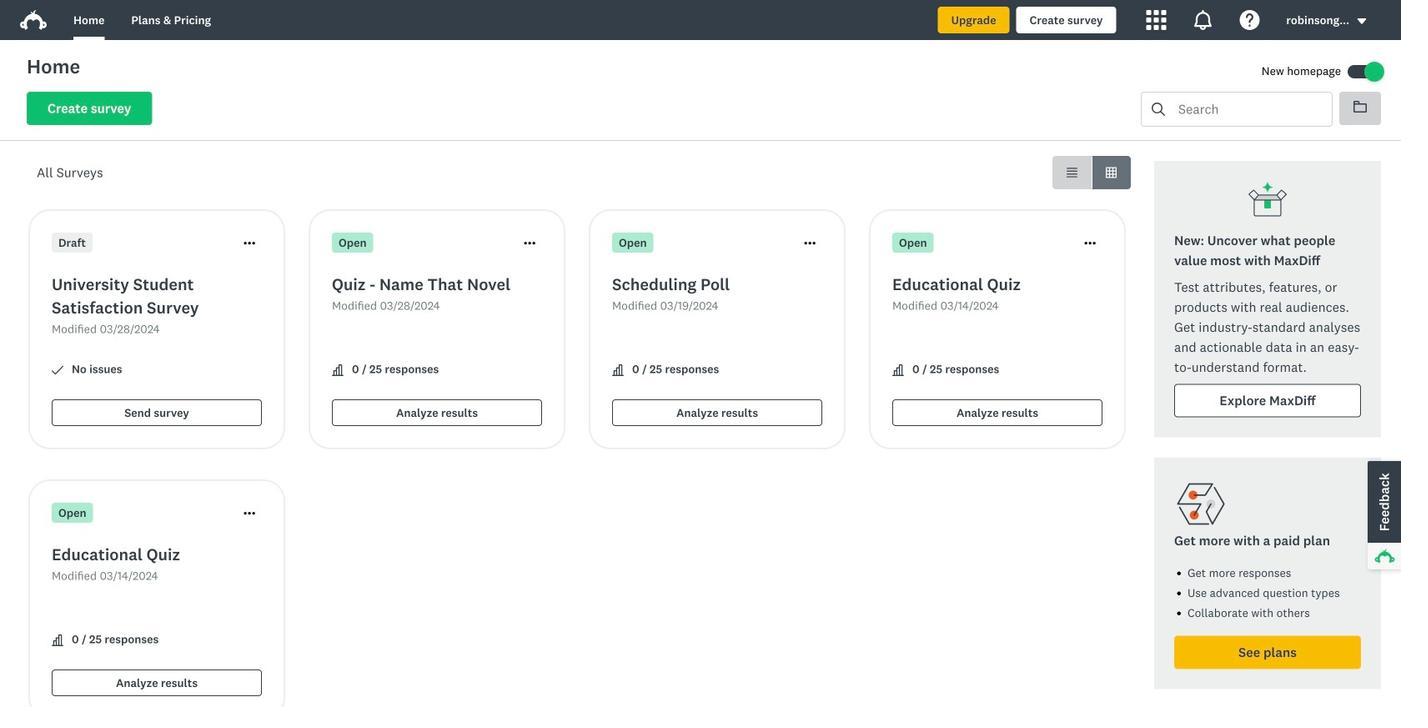 Task type: vqa. For each thing, say whether or not it's contained in the screenshot.
Response count icon to the middle
yes



Task type: describe. For each thing, give the bounding box(es) containing it.
search image
[[1152, 103, 1166, 116]]

search image
[[1152, 103, 1166, 116]]

max diff icon image
[[1248, 181, 1288, 221]]

folders image
[[1354, 100, 1368, 113]]

Search text field
[[1166, 93, 1333, 126]]

1 response count image from the left
[[893, 365, 905, 376]]

2 response count image from the left
[[612, 365, 624, 376]]

folders image
[[1354, 101, 1368, 113]]



Task type: locate. For each thing, give the bounding box(es) containing it.
response based pricing icon image
[[1175, 478, 1228, 531]]

help icon image
[[1240, 10, 1260, 30]]

response count image
[[893, 365, 905, 376], [612, 365, 624, 376]]

2 brand logo image from the top
[[20, 10, 47, 30]]

brand logo image
[[20, 7, 47, 33], [20, 10, 47, 30]]

1 brand logo image from the top
[[20, 7, 47, 33]]

dropdown arrow icon image
[[1357, 15, 1369, 27], [1358, 18, 1367, 24]]

notification center icon image
[[1194, 10, 1214, 30]]

no issues image
[[52, 365, 63, 376]]

response count image
[[332, 365, 344, 376], [612, 365, 624, 376], [332, 365, 344, 376], [893, 365, 905, 376], [52, 635, 63, 647], [52, 635, 63, 647]]

1 horizontal spatial response count image
[[893, 365, 905, 376]]

products icon image
[[1147, 10, 1167, 30], [1147, 10, 1167, 30]]

group
[[1053, 156, 1132, 189]]

0 horizontal spatial response count image
[[612, 365, 624, 376]]



